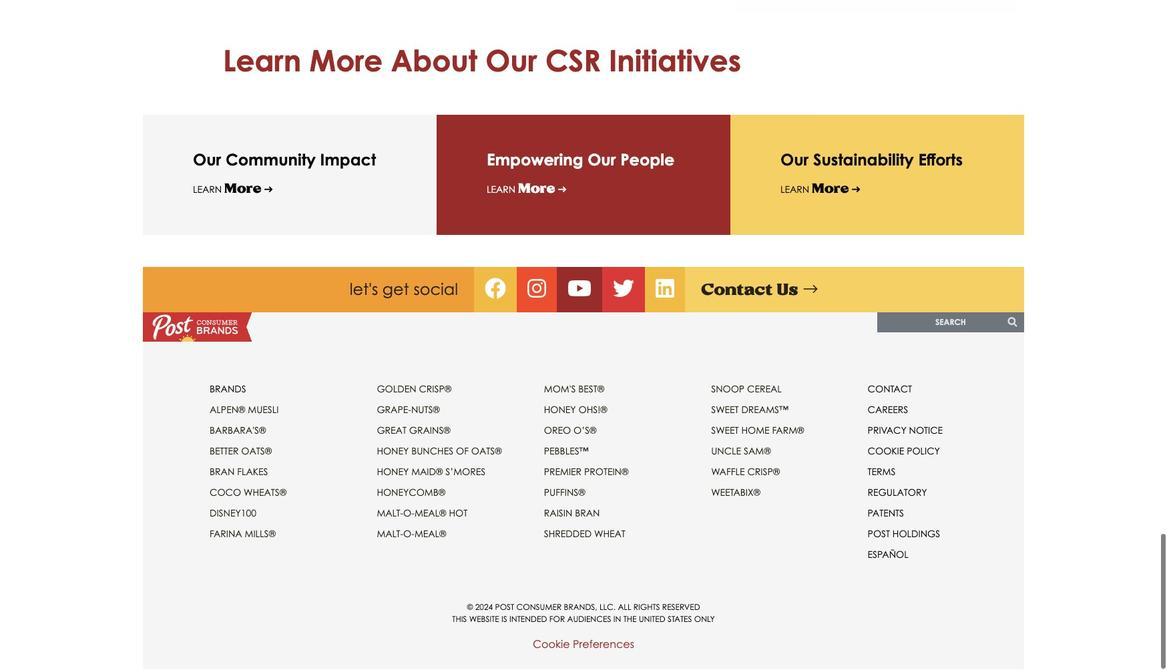 Task type: vqa. For each thing, say whether or not it's contained in the screenshot.
2nd 'MALT-' from the bottom
yes



Task type: locate. For each thing, give the bounding box(es) containing it.
sweet down snoop
[[711, 404, 739, 416]]

more
[[310, 44, 383, 79]]

great
[[377, 425, 407, 436]]

o- down malt-o-meal® hot link
[[403, 529, 415, 540]]

sam®
[[744, 446, 771, 457]]

privacy notice
[[868, 425, 943, 436]]

1 vertical spatial malt-
[[377, 529, 403, 540]]

regulatory link
[[868, 487, 927, 499]]

1 vertical spatial crisp®
[[747, 466, 780, 478]]

1 learn from the left
[[193, 184, 222, 195]]

oats® right of
[[471, 446, 502, 457]]

honey
[[544, 404, 576, 416], [377, 446, 409, 457]]

0 vertical spatial malt-
[[377, 508, 403, 519]]

3 learn from the left
[[781, 184, 809, 195]]

consumer
[[517, 603, 562, 613]]

0 vertical spatial contact
[[701, 281, 773, 299]]

1 horizontal spatial contact
[[868, 384, 912, 395]]

long arrow right image down sustainability
[[852, 186, 860, 195]]

grape-nuts®
[[377, 404, 440, 416]]

0 horizontal spatial bran
[[210, 466, 235, 478]]

post inside © 2024 post consumer brands, llc. all rights reserved this website is intended for audiences in the united states only
[[495, 603, 514, 613]]

1 vertical spatial contact
[[868, 384, 912, 395]]

more down sustainability
[[812, 181, 849, 196]]

learn more about our csr initiatives
[[223, 44, 741, 79]]

honeycomb®
[[377, 487, 446, 499]]

1 horizontal spatial crisp®
[[747, 466, 780, 478]]

meal® for malt-o-meal®
[[415, 529, 446, 540]]

coco wheats®
[[210, 487, 287, 499]]

sweet dreams™ link
[[711, 404, 789, 416]]

contact for contact link
[[868, 384, 912, 395]]

honey ohs!® link
[[544, 404, 608, 416]]

privacy
[[868, 425, 907, 436]]

2 horizontal spatial more
[[812, 181, 849, 196]]

2 learn more from the left
[[487, 181, 555, 196]]

honey down mom's
[[544, 404, 576, 416]]

0 vertical spatial honey
[[544, 404, 576, 416]]

sweet dreams™
[[711, 404, 789, 416]]

1 vertical spatial sweet
[[711, 425, 739, 436]]

1 vertical spatial cookie
[[533, 638, 570, 651]]

cookie for cookie preferences
[[533, 638, 570, 651]]

wheat
[[594, 529, 626, 540]]

cookie preferences link
[[533, 638, 634, 651]]

bran up shredded wheat
[[575, 508, 600, 519]]

0 vertical spatial sweet
[[711, 404, 739, 416]]

0 horizontal spatial post
[[495, 603, 514, 613]]

cookie policy link
[[868, 446, 940, 457]]

meal® left hot
[[415, 508, 446, 519]]

linkedin image
[[656, 282, 674, 298]]

learn
[[193, 184, 222, 195], [487, 184, 516, 195], [781, 184, 809, 195]]

honey for honey bunches of oats®
[[377, 446, 409, 457]]

preferences
[[573, 638, 634, 651]]

flakes
[[237, 466, 268, 478]]

pebbles™
[[544, 446, 589, 457]]

sustainability
[[813, 150, 914, 170]]

2 o- from the top
[[403, 529, 415, 540]]

1 horizontal spatial oats®
[[471, 446, 502, 457]]

s'mores
[[446, 466, 486, 478]]

efforts
[[918, 150, 963, 170]]

waffle crisp®
[[711, 466, 780, 478]]

1 horizontal spatial cookie
[[868, 446, 904, 457]]

0 vertical spatial o-
[[403, 508, 415, 519]]

golden crisp®
[[377, 384, 452, 395]]

0 horizontal spatial learn more
[[193, 181, 262, 196]]

1 malt- from the top
[[377, 508, 403, 519]]

1 vertical spatial o-
[[403, 529, 415, 540]]

long arrow right image for community
[[264, 186, 273, 195]]

o- down honeycomb® link
[[403, 508, 415, 519]]

learn more down the community
[[193, 181, 262, 196]]

cookie down 'for'
[[533, 638, 570, 651]]

great grains® link
[[377, 425, 451, 436]]

1 vertical spatial honey
[[377, 446, 409, 457]]

mills®
[[245, 529, 276, 540]]

2 malt- from the top
[[377, 529, 403, 540]]

1 meal® from the top
[[415, 508, 446, 519]]

long arrow right image for sustainability
[[852, 186, 860, 195]]

disney100
[[210, 508, 256, 519]]

1 horizontal spatial learn
[[487, 184, 516, 195]]

better oats®
[[210, 446, 272, 457]]

1 horizontal spatial more
[[518, 181, 555, 196]]

honey bunches of oats® link
[[377, 446, 502, 457]]

2 learn from the left
[[487, 184, 516, 195]]

malt-o-meal® hot
[[377, 508, 468, 519]]

more down the community
[[224, 181, 262, 196]]

0 vertical spatial crisp®
[[419, 384, 452, 395]]

golden crisp® link
[[377, 384, 452, 395]]

long arrow right image down empowering our people
[[558, 186, 566, 195]]

bran down better
[[210, 466, 235, 478]]

meal® down "malt-o-meal® hot"
[[415, 529, 446, 540]]

0 horizontal spatial more
[[224, 181, 262, 196]]

coco
[[210, 487, 241, 499]]

0 horizontal spatial honey
[[377, 446, 409, 457]]

0 vertical spatial meal®
[[415, 508, 446, 519]]

0 horizontal spatial oats®
[[241, 446, 272, 457]]

learn more down empowering
[[487, 181, 555, 196]]

1 learn more from the left
[[193, 181, 262, 196]]

farina mills®
[[210, 529, 276, 540]]

llc.
[[600, 603, 616, 613]]

patents
[[868, 508, 904, 519]]

0 vertical spatial post
[[868, 529, 890, 540]]

honey ohs!®
[[544, 404, 608, 416]]

1 o- from the top
[[403, 508, 415, 519]]

2 more from the left
[[518, 181, 555, 196]]

post up the is
[[495, 603, 514, 613]]

learn for our sustainability efforts
[[781, 184, 809, 195]]

sweet for sweet dreams™
[[711, 404, 739, 416]]

post consumer brands image
[[143, 313, 252, 342]]

cookie down privacy
[[868, 446, 904, 457]]

more down empowering
[[518, 181, 555, 196]]

intended
[[510, 615, 547, 625]]

0 vertical spatial cookie
[[868, 446, 904, 457]]

oreo o's®
[[544, 425, 597, 436]]

2 meal® from the top
[[415, 529, 446, 540]]

raisin bran link
[[544, 508, 600, 519]]

contact left the us
[[701, 281, 773, 299]]

meal®
[[415, 508, 446, 519], [415, 529, 446, 540]]

more
[[224, 181, 262, 196], [518, 181, 555, 196], [812, 181, 849, 196]]

raisin
[[544, 508, 572, 519]]

long arrow right image down the community
[[264, 186, 273, 195]]

more for our
[[518, 181, 555, 196]]

long arrow right image inside contact us link
[[804, 282, 818, 298]]

2 horizontal spatial learn more
[[781, 181, 849, 196]]

snoop cereal link
[[711, 384, 782, 395]]

honey
[[377, 466, 409, 478]]

dreams™
[[741, 404, 789, 416]]

crisp® up the nuts®
[[419, 384, 452, 395]]

only
[[694, 615, 715, 625]]

long arrow right image
[[264, 186, 273, 195], [558, 186, 566, 195], [852, 186, 860, 195], [804, 282, 818, 298]]

let's
[[350, 280, 378, 300]]

1 sweet from the top
[[711, 404, 739, 416]]

2 oats® from the left
[[471, 446, 502, 457]]

empowering our people
[[487, 150, 675, 170]]

uncle sam®
[[711, 446, 771, 457]]

malt- down "malt-o-meal® hot"
[[377, 529, 403, 540]]

2 sweet from the top
[[711, 425, 739, 436]]

malt-o-meal®
[[377, 529, 446, 540]]

© 2024 post consumer brands, llc. all rights reserved this website is intended for audiences in the united states only
[[452, 603, 715, 625]]

honey maid® s'mores
[[377, 466, 486, 478]]

©
[[467, 603, 473, 613]]

Search text field
[[877, 313, 1024, 333]]

1 oats® from the left
[[241, 446, 272, 457]]

2 horizontal spatial learn
[[781, 184, 809, 195]]

1 vertical spatial meal®
[[415, 529, 446, 540]]

crisp® down sam®
[[747, 466, 780, 478]]

post
[[868, 529, 890, 540], [495, 603, 514, 613]]

malt- down honeycomb®
[[377, 508, 403, 519]]

sweet up uncle
[[711, 425, 739, 436]]

honey bunches of oats®
[[377, 446, 502, 457]]

post down patents link
[[868, 529, 890, 540]]

wheats®
[[244, 487, 287, 499]]

united
[[639, 615, 666, 625]]

brands,
[[564, 603, 597, 613]]

learn more for our sustainability efforts
[[781, 181, 849, 196]]

1 vertical spatial post
[[495, 603, 514, 613]]

learn more for our community impact
[[193, 181, 262, 196]]

3 learn more from the left
[[781, 181, 849, 196]]

3 more from the left
[[812, 181, 849, 196]]

grape-
[[377, 404, 411, 416]]

0 horizontal spatial learn
[[193, 184, 222, 195]]

oats®
[[241, 446, 272, 457], [471, 446, 502, 457]]

0 horizontal spatial cookie
[[533, 638, 570, 651]]

1 horizontal spatial bran
[[575, 508, 600, 519]]

oats® up flakes in the left bottom of the page
[[241, 446, 272, 457]]

1 more from the left
[[224, 181, 262, 196]]

bran flakes link
[[210, 466, 268, 478]]

premier protein®
[[544, 466, 629, 478]]

español
[[868, 549, 909, 561]]

waffle crisp® link
[[711, 466, 780, 478]]

more for community
[[224, 181, 262, 196]]

1 vertical spatial bran
[[575, 508, 600, 519]]

honey up the honey
[[377, 446, 409, 457]]

about
[[391, 44, 477, 79]]

long arrow right image right the us
[[804, 282, 818, 298]]

0 horizontal spatial contact
[[701, 281, 773, 299]]

reserved
[[662, 603, 700, 613]]

0 horizontal spatial crisp®
[[419, 384, 452, 395]]

learn more down sustainability
[[781, 181, 849, 196]]

learn
[[223, 44, 301, 79]]

protein®
[[584, 466, 629, 478]]

uncle
[[711, 446, 741, 457]]

contact up the careers link
[[868, 384, 912, 395]]

malt-o-meal® link
[[377, 529, 446, 540]]

barbara's®
[[210, 425, 266, 436]]

1 horizontal spatial learn more
[[487, 181, 555, 196]]

sweet
[[711, 404, 739, 416], [711, 425, 739, 436]]

crisp®
[[419, 384, 452, 395], [747, 466, 780, 478]]

this
[[452, 615, 467, 625]]

1 horizontal spatial honey
[[544, 404, 576, 416]]



Task type: describe. For each thing, give the bounding box(es) containing it.
alpen® muesli link
[[210, 404, 279, 416]]

meal® for malt-o-meal® hot
[[415, 508, 446, 519]]

sweet for sweet home farm®
[[711, 425, 739, 436]]

mom's best® link
[[544, 384, 604, 395]]

careers
[[868, 404, 908, 416]]

ohs!®
[[579, 404, 608, 416]]

2024
[[475, 603, 493, 613]]

in
[[613, 615, 621, 625]]

malt-o-meal® hot link
[[377, 508, 468, 519]]

alpen®
[[210, 404, 245, 416]]

community
[[226, 150, 316, 170]]

muesli
[[248, 404, 279, 416]]

patents link
[[868, 508, 904, 519]]

empowering
[[487, 150, 583, 170]]

home
[[741, 425, 770, 436]]

crisp® for golden crisp®
[[419, 384, 452, 395]]

farina mills® link
[[210, 529, 276, 540]]

shredded wheat
[[544, 529, 626, 540]]

oreo o's® link
[[544, 425, 597, 436]]

barbara's® link
[[210, 425, 266, 436]]

terms link
[[868, 466, 896, 478]]

premier
[[544, 466, 582, 478]]

snoop
[[711, 384, 745, 395]]

golden
[[377, 384, 416, 395]]

o- for malt-o-meal®
[[403, 529, 415, 540]]

puffins® link
[[544, 487, 585, 499]]

initiatives
[[609, 44, 741, 79]]

for
[[549, 615, 565, 625]]

0 vertical spatial bran
[[210, 466, 235, 478]]

impact
[[320, 150, 376, 170]]

1 horizontal spatial post
[[868, 529, 890, 540]]

learn for our community impact
[[193, 184, 222, 195]]

o's®
[[574, 425, 597, 436]]

policy
[[907, 446, 940, 457]]

uncle sam® link
[[711, 446, 771, 457]]

is
[[502, 615, 507, 625]]

malt- for malt-o-meal® hot
[[377, 508, 403, 519]]

honey for honey ohs!®
[[544, 404, 576, 416]]

long arrow right image for our
[[558, 186, 566, 195]]

us
[[777, 281, 798, 299]]

cookie policy
[[868, 446, 940, 457]]

regulatory
[[868, 487, 927, 499]]

let's get social
[[350, 280, 458, 300]]

honeycomb® link
[[377, 487, 446, 499]]

shredded
[[544, 529, 592, 540]]

csr
[[546, 44, 601, 79]]

weetabix® link
[[711, 487, 761, 499]]

learn for empowering our people
[[487, 184, 516, 195]]

shredded wheat link
[[544, 529, 626, 540]]

mom's best®
[[544, 384, 604, 395]]

malt- for malt-o-meal®
[[377, 529, 403, 540]]

maid®
[[411, 466, 443, 478]]

post holdings link
[[868, 529, 940, 540]]

of
[[456, 446, 469, 457]]

post consumer brands link
[[143, 313, 252, 342]]

bran flakes
[[210, 466, 268, 478]]

post holdings
[[868, 529, 940, 540]]

the
[[623, 615, 637, 625]]

better oats® link
[[210, 446, 272, 457]]

more for sustainability
[[812, 181, 849, 196]]

better
[[210, 446, 239, 457]]

pebbles™ link
[[544, 446, 589, 457]]

coco wheats® link
[[210, 487, 287, 499]]

snoop cereal
[[711, 384, 782, 395]]

raisin bran
[[544, 508, 600, 519]]

o- for malt-o-meal® hot
[[403, 508, 415, 519]]

sweet home farm® link
[[711, 425, 804, 436]]

cookie for cookie policy
[[868, 446, 904, 457]]

instagram image
[[528, 282, 546, 298]]

puffins®
[[544, 487, 585, 499]]

contact us
[[701, 281, 798, 299]]

hot
[[449, 508, 468, 519]]

grape-nuts® link
[[377, 404, 440, 416]]

weetabix®
[[711, 487, 761, 499]]

oreo
[[544, 425, 571, 436]]

brands link
[[210, 384, 246, 395]]

waffle
[[711, 466, 745, 478]]

social
[[414, 280, 458, 300]]

learn more for empowering our people
[[487, 181, 555, 196]]

crisp® for waffle crisp®
[[747, 466, 780, 478]]

mom's
[[544, 384, 576, 395]]

cookie preferences
[[533, 638, 634, 651]]

holdings
[[893, 529, 940, 540]]

brands
[[210, 384, 246, 395]]

contact for contact us
[[701, 281, 773, 299]]

states
[[668, 615, 692, 625]]

our community impact
[[193, 150, 376, 170]]

great grains®
[[377, 425, 451, 436]]

notice
[[909, 425, 943, 436]]

all
[[618, 603, 631, 613]]

privacy notice link
[[868, 425, 943, 436]]

premier protein® link
[[544, 466, 629, 478]]



